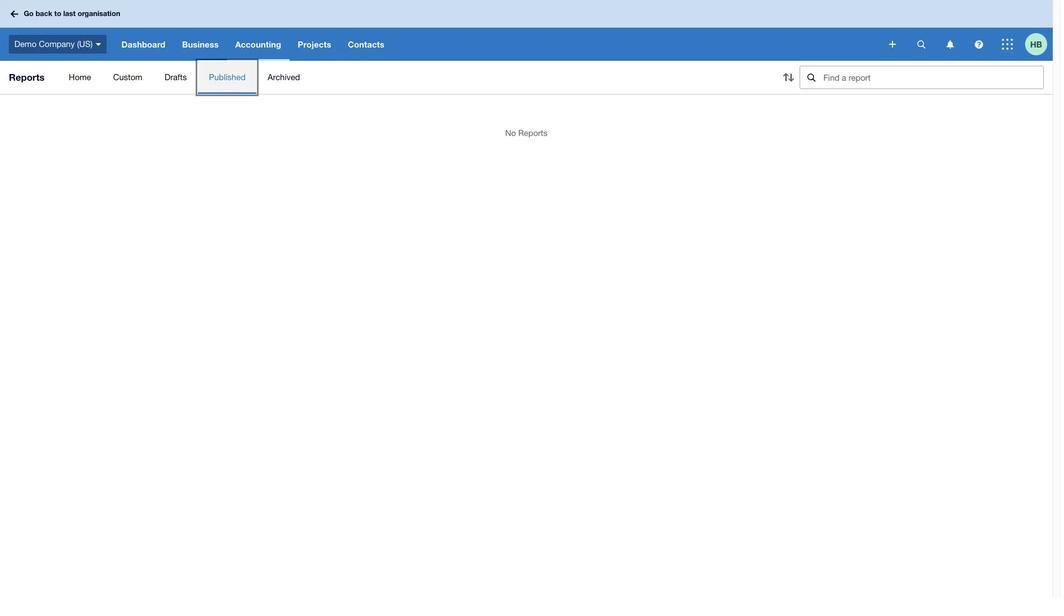 Task type: locate. For each thing, give the bounding box(es) containing it.
menu
[[58, 61, 769, 94]]

hb
[[1031, 39, 1043, 49]]

reports
[[9, 71, 45, 83], [519, 128, 548, 138]]

accounting button
[[227, 28, 290, 61]]

0 horizontal spatial reports
[[9, 71, 45, 83]]

no reports
[[505, 128, 548, 138]]

demo company (us)
[[14, 39, 93, 49]]

business
[[182, 39, 219, 49]]

svg image
[[1002, 39, 1014, 50]]

navigation inside banner
[[113, 28, 882, 61]]

(us)
[[77, 39, 93, 49]]

back
[[36, 9, 52, 18]]

to
[[54, 9, 61, 18]]

last
[[63, 9, 76, 18]]

1 vertical spatial reports
[[519, 128, 548, 138]]

navigation containing dashboard
[[113, 28, 882, 61]]

go back to last organisation
[[24, 9, 120, 18]]

drafts
[[165, 72, 187, 82]]

contacts
[[348, 39, 385, 49]]

Find a report text field
[[823, 66, 1044, 88]]

go
[[24, 9, 34, 18]]

navigation
[[113, 28, 882, 61]]

reports right no
[[519, 128, 548, 138]]

projects button
[[290, 28, 340, 61]]

reports down demo
[[9, 71, 45, 83]]

banner
[[0, 0, 1053, 61]]

banner containing hb
[[0, 0, 1053, 61]]

hb button
[[1026, 28, 1053, 61]]

dashboard link
[[113, 28, 174, 61]]

None field
[[800, 66, 1045, 89]]

archived
[[268, 72, 300, 82]]

0 vertical spatial reports
[[9, 71, 45, 83]]

svg image inside go back to last organisation link
[[11, 10, 18, 17]]

published menu item
[[198, 61, 257, 94]]

contacts button
[[340, 28, 393, 61]]

svg image
[[11, 10, 18, 17], [918, 40, 926, 48], [947, 40, 954, 48], [975, 40, 983, 48], [890, 41, 896, 48], [96, 43, 101, 46]]

sort reports image
[[778, 66, 800, 88]]



Task type: describe. For each thing, give the bounding box(es) containing it.
1 horizontal spatial reports
[[519, 128, 548, 138]]

drafts link
[[154, 61, 198, 94]]

demo company (us) button
[[0, 28, 113, 61]]

home link
[[58, 61, 102, 94]]

published link
[[198, 61, 257, 94]]

custom link
[[102, 61, 154, 94]]

go back to last organisation link
[[7, 4, 127, 24]]

company
[[39, 39, 75, 49]]

accounting
[[235, 39, 281, 49]]

organisation
[[78, 9, 120, 18]]

home
[[69, 72, 91, 82]]

business button
[[174, 28, 227, 61]]

no
[[505, 128, 516, 138]]

projects
[[298, 39, 331, 49]]

dashboard
[[121, 39, 166, 49]]

svg image inside demo company (us) popup button
[[96, 43, 101, 46]]

published
[[209, 72, 246, 82]]

demo
[[14, 39, 37, 49]]

custom
[[113, 72, 142, 82]]

menu containing home
[[58, 61, 769, 94]]

archived link
[[257, 61, 311, 94]]



Task type: vqa. For each thing, say whether or not it's contained in the screenshot.
PUBLISHED
yes



